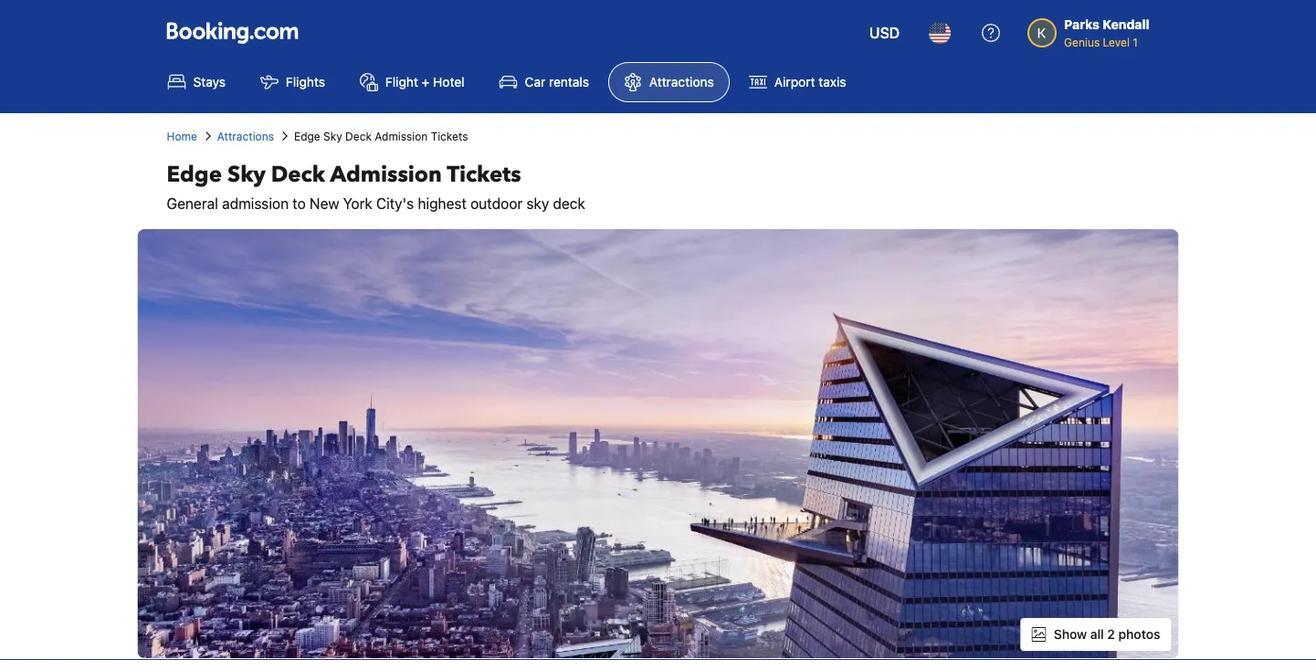 Task type: describe. For each thing, give the bounding box(es) containing it.
flights
[[286, 74, 325, 90]]

highest
[[418, 195, 467, 212]]

deck for edge sky deck admission tickets general admission to new york city's highest outdoor sky deck
[[271, 159, 325, 190]]

car
[[525, 74, 545, 90]]

flight + hotel
[[385, 74, 465, 90]]

edge for edge sky deck admission tickets
[[294, 130, 320, 142]]

admission for edge sky deck admission tickets
[[375, 130, 428, 142]]

all
[[1090, 627, 1104, 642]]

show
[[1054, 627, 1087, 642]]

0 vertical spatial attractions
[[649, 74, 714, 90]]

your account menu parks kendall genius level 1 element
[[1028, 8, 1157, 50]]

level
[[1103, 36, 1130, 48]]

photos
[[1118, 627, 1160, 642]]

new
[[310, 195, 339, 212]]

flights link
[[245, 62, 341, 102]]

show all 2 photos
[[1054, 627, 1160, 642]]

usd button
[[858, 11, 911, 55]]

edge sky deck admission tickets
[[294, 130, 468, 142]]

tickets for edge sky deck admission tickets
[[431, 130, 468, 142]]

sky for edge sky deck admission tickets
[[323, 130, 342, 142]]

show all 2 photos button
[[1021, 618, 1171, 651]]

parks
[[1064, 17, 1100, 32]]

genius
[[1064, 36, 1100, 48]]

0 horizontal spatial attractions
[[217, 130, 274, 142]]

usd
[[869, 24, 900, 42]]

home link
[[167, 128, 197, 144]]

car rentals link
[[484, 62, 605, 102]]

general
[[167, 195, 218, 212]]

+
[[422, 74, 430, 90]]

york
[[343, 195, 372, 212]]

booking.com image
[[167, 22, 298, 44]]

airport taxis link
[[733, 62, 862, 102]]

admission for edge sky deck admission tickets general admission to new york city's highest outdoor sky deck
[[330, 159, 442, 190]]

stays link
[[152, 62, 241, 102]]

stays
[[193, 74, 226, 90]]

tickets for edge sky deck admission tickets general admission to new york city's highest outdoor sky deck
[[447, 159, 521, 190]]

edge for edge sky deck admission tickets general admission to new york city's highest outdoor sky deck
[[167, 159, 222, 190]]

taxis
[[819, 74, 846, 90]]

sky
[[526, 195, 549, 212]]

flight + hotel link
[[344, 62, 480, 102]]



Task type: locate. For each thing, give the bounding box(es) containing it.
tickets up outdoor
[[447, 159, 521, 190]]

1 vertical spatial admission
[[330, 159, 442, 190]]

1 vertical spatial deck
[[271, 159, 325, 190]]

0 vertical spatial sky
[[323, 130, 342, 142]]

edge up "general"
[[167, 159, 222, 190]]

airport taxis
[[774, 74, 846, 90]]

0 horizontal spatial edge
[[167, 159, 222, 190]]

deck
[[553, 195, 585, 212]]

sky
[[323, 130, 342, 142], [227, 159, 266, 190]]

airport
[[774, 74, 815, 90]]

0 vertical spatial tickets
[[431, 130, 468, 142]]

1 vertical spatial edge
[[167, 159, 222, 190]]

1 vertical spatial sky
[[227, 159, 266, 190]]

flight
[[385, 74, 418, 90]]

1
[[1133, 36, 1138, 48]]

1 horizontal spatial attractions link
[[608, 62, 730, 102]]

outdoor
[[470, 195, 523, 212]]

1 vertical spatial tickets
[[447, 159, 521, 190]]

1 horizontal spatial edge
[[294, 130, 320, 142]]

kendall
[[1103, 17, 1149, 32]]

tickets inside edge sky deck admission tickets general admission to new york city's highest outdoor sky deck
[[447, 159, 521, 190]]

1 horizontal spatial attractions
[[649, 74, 714, 90]]

1 horizontal spatial deck
[[345, 130, 372, 142]]

city's
[[376, 195, 414, 212]]

0 vertical spatial deck
[[345, 130, 372, 142]]

home
[[167, 130, 197, 142]]

admission up city's
[[330, 159, 442, 190]]

hotel
[[433, 74, 465, 90]]

to
[[293, 195, 306, 212]]

2
[[1107, 627, 1115, 642]]

edge inside edge sky deck admission tickets general admission to new york city's highest outdoor sky deck
[[167, 159, 222, 190]]

deck inside edge sky deck admission tickets general admission to new york city's highest outdoor sky deck
[[271, 159, 325, 190]]

admission down flight
[[375, 130, 428, 142]]

0 vertical spatial attractions link
[[608, 62, 730, 102]]

edge
[[294, 130, 320, 142], [167, 159, 222, 190]]

admission inside edge sky deck admission tickets general admission to new york city's highest outdoor sky deck
[[330, 159, 442, 190]]

sky inside edge sky deck admission tickets general admission to new york city's highest outdoor sky deck
[[227, 159, 266, 190]]

0 vertical spatial admission
[[375, 130, 428, 142]]

sky down flights
[[323, 130, 342, 142]]

0 horizontal spatial sky
[[227, 159, 266, 190]]

0 horizontal spatial deck
[[271, 159, 325, 190]]

attractions link
[[608, 62, 730, 102], [217, 128, 274, 144]]

edge down flights
[[294, 130, 320, 142]]

car rentals
[[525, 74, 589, 90]]

sky for edge sky deck admission tickets general admission to new york city's highest outdoor sky deck
[[227, 159, 266, 190]]

rentals
[[549, 74, 589, 90]]

admission
[[222, 195, 289, 212]]

parks kendall genius level 1
[[1064, 17, 1149, 48]]

deck
[[345, 130, 372, 142], [271, 159, 325, 190]]

deck up to
[[271, 159, 325, 190]]

1 horizontal spatial sky
[[323, 130, 342, 142]]

0 vertical spatial edge
[[294, 130, 320, 142]]

edge sky deck admission tickets general admission to new york city's highest outdoor sky deck
[[167, 159, 585, 212]]

deck up edge sky deck admission tickets general admission to new york city's highest outdoor sky deck
[[345, 130, 372, 142]]

1 vertical spatial attractions
[[217, 130, 274, 142]]

attractions
[[649, 74, 714, 90], [217, 130, 274, 142]]

0 horizontal spatial attractions link
[[217, 128, 274, 144]]

sky up admission
[[227, 159, 266, 190]]

tickets down hotel at top left
[[431, 130, 468, 142]]

admission
[[375, 130, 428, 142], [330, 159, 442, 190]]

1 vertical spatial attractions link
[[217, 128, 274, 144]]

tickets
[[431, 130, 468, 142], [447, 159, 521, 190]]

deck for edge sky deck admission tickets
[[345, 130, 372, 142]]



Task type: vqa. For each thing, say whether or not it's contained in the screenshot.
trip within the san francisco to san josé del cabo nov 14 - nov 21 · round trip
no



